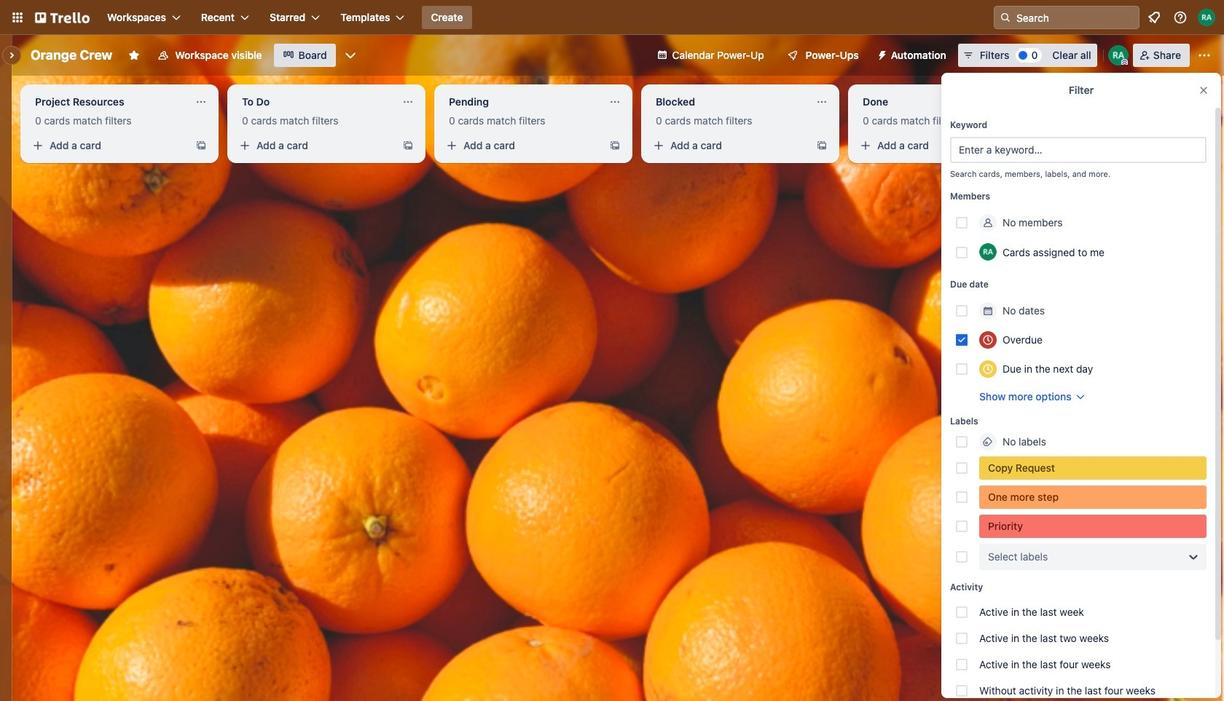 Task type: vqa. For each thing, say whether or not it's contained in the screenshot.
the rightmost -
no



Task type: describe. For each thing, give the bounding box(es) containing it.
2 create from template… image from the left
[[402, 140, 414, 152]]

Search field
[[1012, 7, 1139, 28]]

open information menu image
[[1173, 10, 1188, 25]]

3 create from template… image from the left
[[609, 140, 621, 152]]

sm image
[[871, 44, 891, 64]]

0 notifications image
[[1146, 9, 1163, 26]]

1 create from template… image from the left
[[195, 140, 207, 152]]

Enter a keyword… text field
[[950, 137, 1207, 163]]



Task type: locate. For each thing, give the bounding box(es) containing it.
0 vertical spatial ruby anderson (rubyanderson7) image
[[1108, 45, 1129, 66]]

this member is an admin of this board. image
[[1121, 59, 1128, 66]]

1 horizontal spatial ruby anderson (rubyanderson7) image
[[1108, 45, 1129, 66]]

primary element
[[0, 0, 1224, 35]]

1 vertical spatial ruby anderson (rubyanderson7) image
[[980, 243, 997, 261]]

None text field
[[440, 90, 603, 114], [647, 90, 810, 114], [854, 90, 1017, 114], [440, 90, 603, 114], [647, 90, 810, 114], [854, 90, 1017, 114]]

back to home image
[[35, 6, 90, 29]]

star or unstar board image
[[129, 50, 140, 61]]

color: orange, title: "one more step" element
[[980, 486, 1207, 509]]

color: yellow, title: "copy request" element
[[980, 457, 1207, 480]]

show menu image
[[1197, 48, 1212, 63]]

ruby anderson (rubyanderson7) image
[[1108, 45, 1129, 66], [980, 243, 997, 261]]

color: red, title: "priority" element
[[980, 515, 1207, 539]]

create from template… image
[[1023, 140, 1035, 152]]

search image
[[1000, 12, 1012, 23]]

Board name text field
[[23, 44, 120, 67]]

create from template… image
[[195, 140, 207, 152], [402, 140, 414, 152], [609, 140, 621, 152], [816, 140, 828, 152]]

close popover image
[[1198, 85, 1210, 96]]

ruby anderson (rubyanderson7) image
[[1198, 9, 1216, 26]]

customize views image
[[343, 48, 358, 63]]

None text field
[[26, 90, 189, 114], [233, 90, 396, 114], [26, 90, 189, 114], [233, 90, 396, 114]]

0 horizontal spatial ruby anderson (rubyanderson7) image
[[980, 243, 997, 261]]

4 create from template… image from the left
[[816, 140, 828, 152]]



